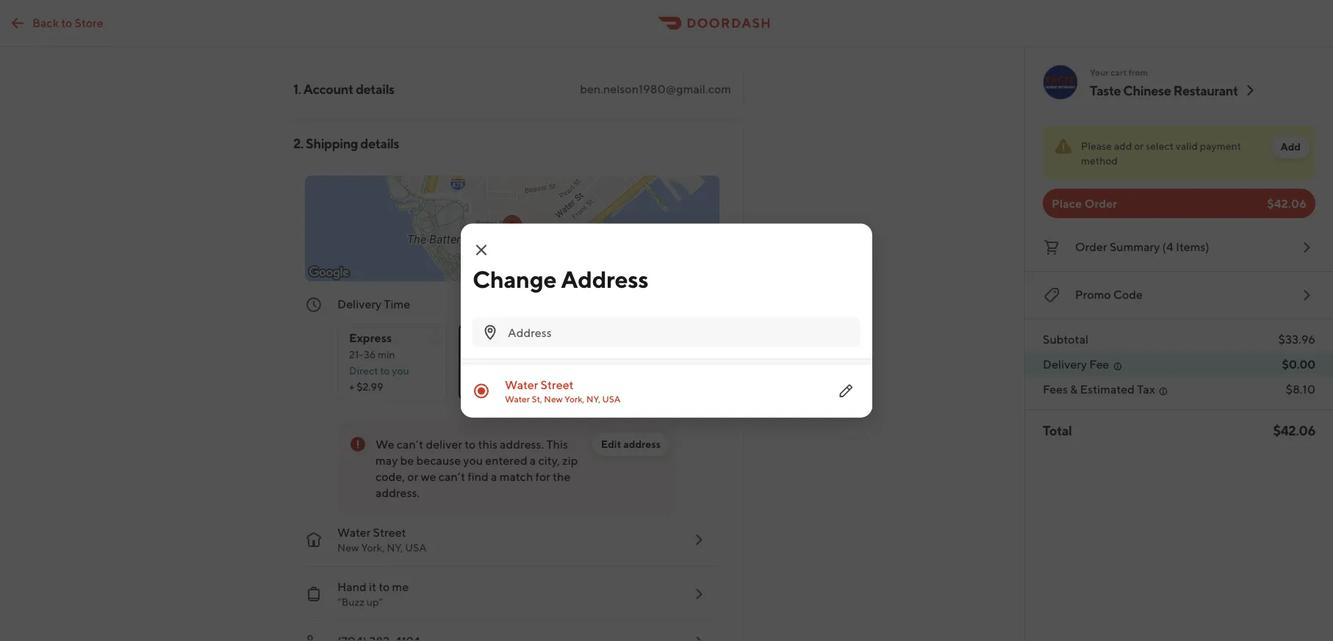 Task type: vqa. For each thing, say whether or not it's contained in the screenshot.
the right 4.5
no



Task type: locate. For each thing, give the bounding box(es) containing it.
none radio containing water street
[[461, 365, 872, 418]]

york, right st,
[[564, 394, 585, 405]]

to inside 21–36 min direct to you + $2.99
[[380, 365, 390, 377]]

1 horizontal spatial can't
[[439, 470, 465, 484]]

0 vertical spatial ny,
[[586, 394, 600, 405]]

$42.06
[[1267, 197, 1307, 211], [1273, 423, 1315, 438]]

0 horizontal spatial usa
[[405, 542, 427, 554]]

choose a time
[[592, 349, 658, 361]]

address.
[[500, 438, 544, 452], [376, 486, 420, 500]]

tax
[[1137, 383, 1155, 396]]

1 vertical spatial street
[[373, 526, 406, 540]]

details
[[356, 81, 394, 97], [360, 135, 399, 151]]

new
[[544, 394, 563, 405], [337, 542, 359, 554]]

1 vertical spatial or
[[407, 470, 418, 484]]

1 vertical spatial delivery
[[1043, 358, 1087, 371]]

water left st,
[[505, 394, 530, 405]]

0 horizontal spatial you
[[392, 365, 409, 377]]

new up hand
[[337, 542, 359, 554]]

method
[[1081, 155, 1118, 167]]

for
[[535, 470, 550, 484]]

water street new york,  ny,  usa
[[337, 526, 427, 554]]

back to store link
[[0, 8, 112, 38]]

None radio
[[337, 324, 447, 401]]

to right it
[[379, 580, 390, 594]]

or
[[1134, 140, 1144, 152], [407, 470, 418, 484]]

ny,
[[586, 394, 600, 405], [387, 542, 403, 554]]

1 vertical spatial details
[[360, 135, 399, 151]]

a right the find
[[491, 470, 497, 484]]

1 vertical spatial new
[[337, 542, 359, 554]]

1 vertical spatial usa
[[405, 542, 427, 554]]

(4
[[1162, 240, 1173, 254]]

$42.06 down add button
[[1267, 197, 1307, 211]]

+
[[349, 381, 354, 393]]

we can't deliver to this address. this may be because you entered a city, zip code, or we can't find a match for the address. status
[[337, 424, 675, 513]]

change address
[[473, 266, 648, 293]]

york,
[[564, 394, 585, 405], [361, 542, 385, 554]]

details right 1. account
[[356, 81, 394, 97]]

to
[[61, 15, 72, 29], [380, 365, 390, 377], [465, 438, 476, 452], [379, 580, 390, 594]]

delivery time
[[337, 297, 410, 311]]

ny, inside water street water st, new york, ny, usa
[[586, 394, 600, 405]]

26–41 min
[[470, 349, 517, 361]]

0 horizontal spatial min
[[378, 349, 395, 361]]

fees & estimated
[[1043, 383, 1135, 396]]

2 min from the left
[[500, 349, 517, 361]]

21–36 min direct to you + $2.99
[[349, 349, 409, 393]]

none radio the edit water street from saved addresses
[[461, 365, 872, 418]]

water street water st, new york, ny, usa
[[505, 378, 621, 405]]

you
[[392, 365, 409, 377], [463, 454, 483, 468]]

0 horizontal spatial new
[[337, 542, 359, 554]]

or inside 'we can't deliver to this address. this may be because you entered a city, zip code, or we can't find a match for the address.'
[[407, 470, 418, 484]]

new inside water street water st, new york, ny, usa
[[544, 394, 563, 405]]

None radio
[[459, 324, 568, 401], [461, 365, 872, 418], [459, 324, 568, 401]]

$8.10
[[1286, 383, 1315, 396]]

york, up it
[[361, 542, 385, 554]]

can't down 'because'
[[439, 470, 465, 484]]

because
[[416, 454, 461, 468]]

water inside water street new york,  ny,  usa
[[337, 526, 371, 540]]

"buzz
[[337, 596, 364, 608]]

promo code
[[1075, 288, 1143, 302]]

2. shipping
[[293, 135, 358, 151]]

ny, up the me at the bottom left of the page
[[387, 542, 403, 554]]

street inside water street water st, new york, ny, usa
[[541, 378, 574, 392]]

0 vertical spatial can't
[[397, 438, 423, 452]]

2 vertical spatial water
[[337, 526, 371, 540]]

or right add
[[1134, 140, 1144, 152]]

a left time
[[630, 349, 635, 361]]

street up st,
[[541, 378, 574, 392]]

we can't deliver to this address. this may be because you entered a city, zip code, or we can't find a match for the address.
[[376, 438, 578, 500]]

street up the me at the bottom left of the page
[[373, 526, 406, 540]]

order left 'summary'
[[1075, 240, 1107, 254]]

ny, down choose
[[586, 394, 600, 405]]

0 vertical spatial new
[[544, 394, 563, 405]]

this
[[478, 438, 497, 452]]

street
[[541, 378, 574, 392], [373, 526, 406, 540]]

0 horizontal spatial delivery
[[337, 297, 382, 311]]

0 vertical spatial street
[[541, 378, 574, 392]]

delivery down subtotal
[[1043, 358, 1087, 371]]

1 horizontal spatial or
[[1134, 140, 1144, 152]]

min
[[378, 349, 395, 361], [500, 349, 517, 361]]

1 horizontal spatial you
[[463, 454, 483, 468]]

add
[[1114, 140, 1132, 152]]

york, inside water street new york,  ny,  usa
[[361, 542, 385, 554]]

me
[[392, 580, 409, 594]]

items)
[[1176, 240, 1209, 254]]

fees
[[1043, 383, 1068, 396]]

min for 26–41
[[500, 349, 517, 361]]

hand
[[337, 580, 366, 594]]

new inside water street new york,  ny,  usa
[[337, 542, 359, 554]]

usa
[[602, 394, 621, 405], [405, 542, 427, 554]]

to left this
[[465, 438, 476, 452]]

new right st,
[[544, 394, 563, 405]]

1 horizontal spatial min
[[500, 349, 517, 361]]

none radio containing express
[[337, 324, 447, 401]]

1 horizontal spatial delivery
[[1043, 358, 1087, 371]]

min inside 21–36 min direct to you + $2.99
[[378, 349, 395, 361]]

you up the find
[[463, 454, 483, 468]]

$42.06 down $8.10
[[1273, 423, 1315, 438]]

1. account
[[293, 81, 353, 97]]

1 horizontal spatial street
[[541, 378, 574, 392]]

cart
[[1111, 67, 1127, 77]]

to right the direct
[[380, 365, 390, 377]]

st,
[[532, 394, 542, 405]]

2 horizontal spatial a
[[630, 349, 635, 361]]

1 horizontal spatial york,
[[564, 394, 585, 405]]

water up st,
[[505, 378, 538, 392]]

0 vertical spatial $42.06
[[1267, 197, 1307, 211]]

details right 2. shipping
[[360, 135, 399, 151]]

usa up the me at the bottom left of the page
[[405, 542, 427, 554]]

0 vertical spatial address.
[[500, 438, 544, 452]]

0 horizontal spatial a
[[491, 470, 497, 484]]

0 vertical spatial usa
[[602, 394, 621, 405]]

add button
[[1272, 135, 1310, 159]]

can't
[[397, 438, 423, 452], [439, 470, 465, 484]]

edit address button
[[592, 433, 669, 456]]

1 vertical spatial water
[[505, 394, 530, 405]]

0 horizontal spatial address.
[[376, 486, 420, 500]]

delivery for delivery time
[[337, 297, 382, 311]]

1 vertical spatial you
[[463, 454, 483, 468]]

min down express
[[378, 349, 395, 361]]

0 horizontal spatial york,
[[361, 542, 385, 554]]

street inside water street new york,  ny,  usa
[[373, 526, 406, 540]]

address. down code,
[[376, 486, 420, 500]]

usa down choose
[[602, 394, 621, 405]]

direct
[[349, 365, 378, 377]]

0 vertical spatial water
[[505, 378, 538, 392]]

1 horizontal spatial ny,
[[586, 394, 600, 405]]

you right the direct
[[392, 365, 409, 377]]

water
[[505, 378, 538, 392], [505, 394, 530, 405], [337, 526, 371, 540]]

delivery up express
[[337, 297, 382, 311]]

to right back
[[61, 15, 72, 29]]

1 vertical spatial order
[[1075, 240, 1107, 254]]

a left city, on the bottom of page
[[530, 454, 536, 468]]

order
[[1084, 197, 1117, 211], [1075, 240, 1107, 254]]

1 horizontal spatial usa
[[602, 394, 621, 405]]

edit address
[[601, 438, 661, 450]]

0 vertical spatial delivery
[[337, 297, 382, 311]]

1 min from the left
[[378, 349, 395, 361]]

find
[[468, 470, 489, 484]]

status containing please add or select valid payment method
[[1043, 126, 1315, 180]]

0 horizontal spatial ny,
[[387, 542, 403, 554]]

water up hand
[[337, 526, 371, 540]]

zip
[[562, 454, 578, 468]]

promo
[[1075, 288, 1111, 302]]

status
[[1043, 126, 1315, 180]]

0 vertical spatial york,
[[564, 394, 585, 405]]

min down the standard
[[500, 349, 517, 361]]

order right place
[[1084, 197, 1117, 211]]

0 horizontal spatial can't
[[397, 438, 423, 452]]

0 horizontal spatial or
[[407, 470, 418, 484]]

1. account details
[[293, 81, 394, 97]]

back to store
[[32, 15, 103, 29]]

1 vertical spatial ny,
[[387, 542, 403, 554]]

1 horizontal spatial new
[[544, 394, 563, 405]]

promo code button
[[1043, 284, 1315, 307]]

street for water street water st, new york, ny, usa
[[541, 378, 574, 392]]

0 vertical spatial a
[[630, 349, 635, 361]]

or left the we
[[407, 470, 418, 484]]

up"
[[367, 596, 383, 608]]

order summary (4 items) button
[[1043, 236, 1315, 259]]

1 horizontal spatial a
[[530, 454, 536, 468]]

option group
[[337, 312, 719, 401]]

0 vertical spatial details
[[356, 81, 394, 97]]

a inside option
[[630, 349, 635, 361]]

0 vertical spatial or
[[1134, 140, 1144, 152]]

can't up be
[[397, 438, 423, 452]]

1 vertical spatial york,
[[361, 542, 385, 554]]

1 vertical spatial $42.06
[[1273, 423, 1315, 438]]

0 horizontal spatial street
[[373, 526, 406, 540]]

time
[[637, 349, 658, 361]]

0 vertical spatial you
[[392, 365, 409, 377]]

2. shipping details
[[293, 135, 399, 151]]

address. up entered on the left bottom of the page
[[500, 438, 544, 452]]

option group containing express
[[337, 312, 719, 401]]



Task type: describe. For each thing, give the bounding box(es) containing it.
26–41
[[470, 349, 498, 361]]

usa inside water street water st, new york, ny, usa
[[602, 394, 621, 405]]

fee
[[1089, 358, 1109, 371]]

21–36
[[349, 349, 376, 361]]

change
[[473, 266, 556, 293]]

ny, inside water street new york,  ny,  usa
[[387, 542, 403, 554]]

select
[[1146, 140, 1174, 152]]

summary
[[1110, 240, 1160, 254]]

$0.00
[[1282, 358, 1315, 371]]

place order
[[1052, 197, 1117, 211]]

hand it to me "buzz up"
[[337, 580, 409, 608]]

Choose a time radio
[[580, 324, 718, 401]]

choose
[[592, 349, 628, 361]]

taste chinese restaurant
[[1090, 82, 1238, 98]]

entered
[[485, 454, 527, 468]]

estimated
[[1080, 383, 1135, 396]]

usa inside water street new york,  ny,  usa
[[405, 542, 427, 554]]

min for 21–36
[[378, 349, 395, 361]]

deliver
[[426, 438, 462, 452]]

this
[[546, 438, 568, 452]]

street for water street new york,  ny,  usa
[[373, 526, 406, 540]]

to inside hand it to me "buzz up"
[[379, 580, 390, 594]]

details for 2. shipping details
[[360, 135, 399, 151]]

2 vertical spatial a
[[491, 470, 497, 484]]

your cart from
[[1090, 67, 1148, 77]]

water for water street water st, new york, ny, usa
[[505, 378, 538, 392]]

york, inside water street water st, new york, ny, usa
[[564, 394, 585, 405]]

or inside 'please add or select valid payment method'
[[1134, 140, 1144, 152]]

please
[[1081, 140, 1112, 152]]

time
[[384, 297, 410, 311]]

edit
[[601, 438, 621, 450]]

to inside 'we can't deliver to this address. this may be because you entered a city, zip code, or we can't find a match for the address.'
[[465, 438, 476, 452]]

please add or select valid payment method
[[1081, 140, 1241, 167]]

order summary (4 items)
[[1075, 240, 1209, 254]]

back
[[32, 15, 59, 29]]

place
[[1052, 197, 1082, 211]]

&
[[1070, 383, 1078, 396]]

water for water street new york,  ny,  usa
[[337, 526, 371, 540]]

ben.nelson1980@gmail.com
[[580, 82, 731, 96]]

it
[[369, 580, 376, 594]]

$2.99
[[357, 381, 383, 393]]

address
[[561, 266, 648, 293]]

0 vertical spatial order
[[1084, 197, 1117, 211]]

you inside 'we can't deliver to this address. this may be because you entered a city, zip code, or we can't find a match for the address.'
[[463, 454, 483, 468]]

edit water street from saved addresses image
[[837, 383, 855, 400]]

the
[[553, 470, 571, 484]]

to inside back to store link
[[61, 15, 72, 29]]

details for 1. account details
[[356, 81, 394, 97]]

payment
[[1200, 140, 1241, 152]]

subtotal
[[1043, 333, 1089, 346]]

add
[[1280, 141, 1301, 153]]

you inside 21–36 min direct to you + $2.99
[[392, 365, 409, 377]]

standard
[[470, 331, 521, 345]]

taste
[[1090, 82, 1121, 98]]

address
[[623, 438, 661, 450]]

Address text field
[[508, 324, 852, 341]]

delivery for delivery
[[1043, 358, 1087, 371]]

close change address image
[[473, 241, 490, 259]]

code
[[1113, 288, 1143, 302]]

1 vertical spatial can't
[[439, 470, 465, 484]]

1 vertical spatial a
[[530, 454, 536, 468]]

restaurant
[[1173, 82, 1238, 98]]

your
[[1090, 67, 1109, 77]]

we
[[421, 470, 436, 484]]

may
[[376, 454, 398, 468]]

order inside button
[[1075, 240, 1107, 254]]

match
[[499, 470, 533, 484]]

$33.96
[[1278, 333, 1315, 346]]

1 horizontal spatial address.
[[500, 438, 544, 452]]

from
[[1129, 67, 1148, 77]]

we
[[376, 438, 394, 452]]

code,
[[376, 470, 405, 484]]

valid
[[1176, 140, 1198, 152]]

taste chinese restaurant link
[[1090, 82, 1259, 99]]

express
[[349, 331, 392, 345]]

store
[[75, 15, 103, 29]]

be
[[400, 454, 414, 468]]

1 vertical spatial address.
[[376, 486, 420, 500]]

total
[[1043, 423, 1072, 438]]

city,
[[538, 454, 560, 468]]

chinese
[[1123, 82, 1171, 98]]



